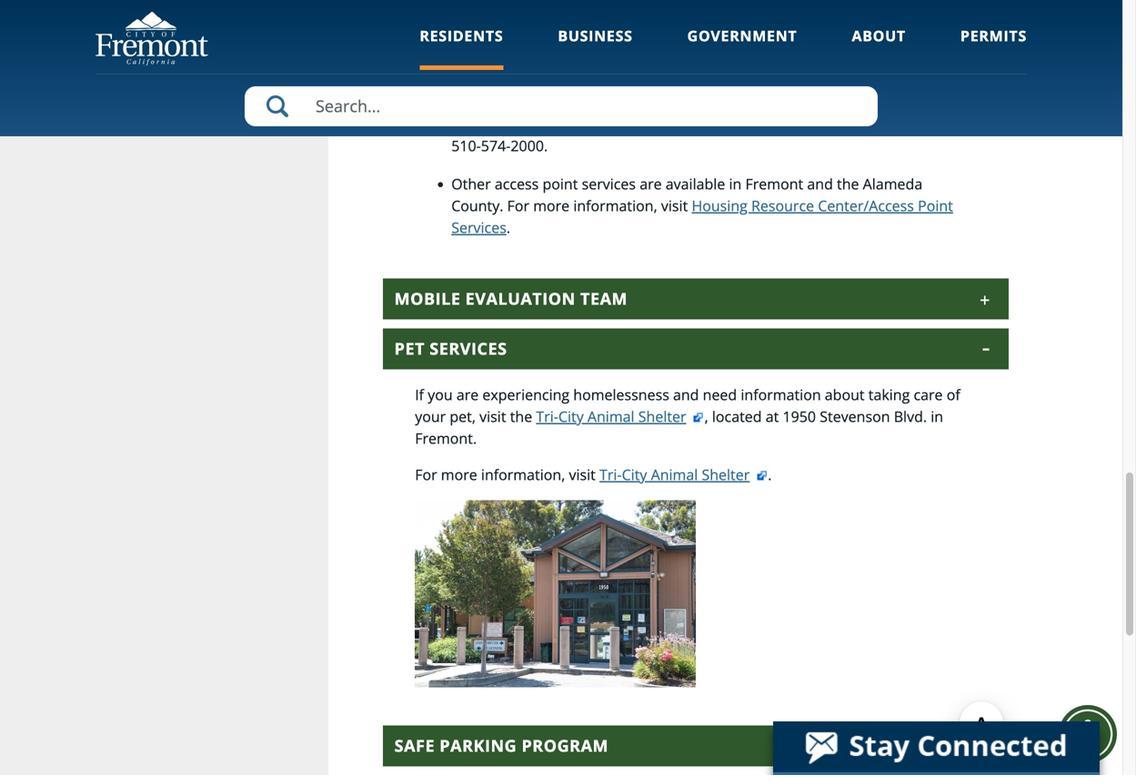 Task type: vqa. For each thing, say whether or not it's contained in the screenshot.
the middle Resource
yes



Task type: locate. For each thing, give the bounding box(es) containing it.
housing
[[571, 27, 627, 47], [692, 196, 748, 216]]

2 vertical spatial center
[[451, 49, 497, 68]]

about link
[[852, 26, 906, 70]]

in inside , located at 1950 stevenson blvd. in fremont.
[[931, 407, 943, 427]]

in down solving,
[[767, 93, 780, 112]]

visit right the pet, at the left of the page
[[480, 407, 506, 427]]

0 horizontal spatial information,
[[481, 465, 565, 485]]

point left services
[[543, 174, 578, 194]]

p.m. right 1
[[619, 114, 649, 134]]

1 horizontal spatial fremont
[[745, 174, 803, 194]]

1 horizontal spatial point
[[818, 27, 853, 47]]

for down fremont.
[[415, 465, 437, 485]]

and inside if you are experiencing homelessness and need information about taking care of your pet, visit the
[[673, 385, 699, 405]]

with
[[621, 71, 650, 90]]

point down the 39155
[[818, 27, 853, 47]]

access inside , located at 39155 liberty st., suite a110, serves as a housing resource center for access point services. the center hosts drop-in hours in the millennium room. this is an opportunity for those who need help with housing problem solving, shelter assessments and referrals, and housing assessments. drop-in hours are thursdays from 10 a.m. to 12 p.m. and 1 p.m. to 3 p.m. for more information, call the frc at 510-574-2000.
[[770, 27, 814, 47]]

tri-city animal shelter link down 'homelessness'
[[536, 407, 705, 427]]

0 horizontal spatial ,
[[705, 407, 708, 427]]

1 horizontal spatial need
[[703, 385, 737, 405]]

located
[[747, 5, 797, 25], [712, 407, 762, 427]]

1 horizontal spatial city
[[622, 465, 647, 485]]

are right services
[[640, 174, 662, 194]]

p.m. right 12
[[543, 114, 573, 134]]

resource inside , located at 39155 liberty st., suite a110, serves as a housing resource center for access point services. the center hosts drop-in hours in the millennium room. this is an opportunity for those who need help with housing problem solving, shelter assessments and referrals, and housing assessments. drop-in hours are thursdays from 10 a.m. to 12 p.m. and 1 p.m. to 3 p.m. for more information, call the frc at 510-574-2000.
[[631, 27, 693, 47]]

0 vertical spatial services
[[451, 218, 506, 238]]

1 vertical spatial located
[[712, 407, 762, 427]]

1 vertical spatial at
[[952, 114, 965, 134]]

in
[[578, 49, 591, 68], [638, 49, 651, 68], [767, 93, 780, 112], [729, 174, 742, 194], [931, 407, 943, 427]]

about
[[825, 385, 865, 405]]

the
[[451, 5, 476, 25], [919, 27, 944, 47]]

1 p.m. from the left
[[543, 114, 573, 134]]

mobile
[[394, 288, 461, 310]]

10
[[451, 114, 468, 134]]

access
[[770, 27, 814, 47], [495, 174, 539, 194]]

are up the pet, at the left of the page
[[456, 385, 479, 405]]

1 vertical spatial .
[[768, 465, 772, 485]]

animal
[[588, 407, 635, 427], [651, 465, 698, 485]]

1 horizontal spatial ,
[[740, 5, 744, 25]]

hosts
[[501, 49, 537, 68]]

0 horizontal spatial for
[[415, 465, 437, 485]]

1 horizontal spatial visit
[[569, 465, 596, 485]]

st.,
[[914, 5, 935, 25]]

3
[[670, 114, 678, 134]]

1 horizontal spatial at
[[801, 5, 814, 25]]

shelter down , located at 1950 stevenson blvd. in fremont.
[[702, 465, 750, 485]]

2 p.m. from the left
[[619, 114, 649, 134]]

2 vertical spatial resource
[[751, 196, 814, 216]]

housing down the fremont family resource center (frc) on the top of page
[[571, 27, 627, 47]]

0 vertical spatial located
[[747, 5, 797, 25]]

0 vertical spatial animal
[[588, 407, 635, 427]]

the up residents
[[451, 5, 476, 25]]

housing up assessments.
[[654, 71, 708, 90]]

hours down solving,
[[783, 93, 823, 112]]

tri- down tri-city animal shelter
[[599, 465, 622, 485]]

tri-
[[536, 407, 558, 427], [599, 465, 622, 485]]

,
[[740, 5, 744, 25], [705, 407, 708, 427]]

0 horizontal spatial at
[[766, 407, 779, 427]]

information, down experiencing
[[481, 465, 565, 485]]

resource up business
[[590, 5, 652, 25]]

as
[[540, 27, 555, 47]]

0 horizontal spatial need
[[549, 71, 583, 90]]

and up , located at 1950 stevenson blvd. in fremont.
[[673, 385, 699, 405]]

located up government
[[747, 5, 797, 25]]

opportunity
[[875, 49, 955, 68]]

to left 3
[[652, 114, 666, 134]]

shelter
[[638, 407, 686, 427], [702, 465, 750, 485]]

shelter down 'homelessness'
[[638, 407, 686, 427]]

located down information
[[712, 407, 762, 427]]

city
[[558, 407, 584, 427], [622, 465, 647, 485]]

at left the 39155
[[801, 5, 814, 25]]

and up "center/access" in the right top of the page
[[807, 174, 833, 194]]

for inside other access point services are available in fremont and the alameda county. for more information, visit
[[507, 196, 529, 216]]

an
[[854, 49, 871, 68]]

Search text field
[[245, 86, 878, 126]]

services down 'county.'
[[451, 218, 506, 238]]

2 vertical spatial are
[[456, 385, 479, 405]]

0 vertical spatial access
[[770, 27, 814, 47]]

more down 2000.
[[533, 196, 570, 216]]

access up "room." at the right top
[[770, 27, 814, 47]]

0 horizontal spatial for
[[451, 71, 471, 90]]

at right frc
[[952, 114, 965, 134]]

hours up help
[[595, 49, 634, 68]]

to
[[505, 114, 519, 134], [652, 114, 666, 134]]

city down tri-city animal shelter
[[622, 465, 647, 485]]

1 vertical spatial are
[[640, 174, 662, 194]]

stevenson
[[820, 407, 890, 427]]

0 vertical spatial .
[[506, 218, 510, 238]]

animal down , located at 1950 stevenson blvd. in fremont.
[[651, 465, 698, 485]]

located inside , located at 39155 liberty st., suite a110, serves as a housing resource center for access point services. the center hosts drop-in hours in the millennium room. this is an opportunity for those who need help with housing problem solving, shelter assessments and referrals, and housing assessments. drop-in hours are thursdays from 10 a.m. to 12 p.m. and 1 p.m. to 3 p.m. for more information, call the frc at 510-574-2000.
[[747, 5, 797, 25]]

from
[[926, 93, 960, 112]]

2 horizontal spatial for
[[716, 114, 738, 134]]

1 horizontal spatial for
[[747, 27, 766, 47]]

0 vertical spatial housing
[[571, 27, 627, 47]]

0 horizontal spatial hours
[[595, 49, 634, 68]]

point inside , located at 39155 liberty st., suite a110, serves as a housing resource center for access point services. the center hosts drop-in hours in the millennium room. this is an opportunity for those who need help with housing problem solving, shelter assessments and referrals, and housing assessments. drop-in hours are thursdays from 10 a.m. to 12 p.m. and 1 p.m. to 3 p.m. for more information, call the frc at 510-574-2000.
[[818, 27, 853, 47]]

0 horizontal spatial the
[[451, 5, 476, 25]]

p.m.
[[543, 114, 573, 134], [619, 114, 649, 134], [682, 114, 712, 134]]

referrals,
[[481, 93, 543, 112]]

1 horizontal spatial more
[[533, 196, 570, 216]]

in down business
[[578, 49, 591, 68]]

0 vertical spatial tri-city animal shelter link
[[536, 407, 705, 427]]

for more information, visit tri-city animal shelter
[[415, 465, 750, 485]]

2 horizontal spatial p.m.
[[682, 114, 712, 134]]

alameda
[[863, 174, 923, 194]]

the up assessments.
[[654, 49, 677, 68]]

center left (frc)
[[656, 5, 702, 25]]

fremont right available
[[745, 174, 803, 194]]

county.
[[451, 196, 503, 216]]

the
[[654, 49, 677, 68], [896, 114, 918, 134], [837, 174, 859, 194], [510, 407, 532, 427]]

510-
[[451, 136, 481, 156]]

thursdays
[[853, 93, 923, 112]]

located inside , located at 1950 stevenson blvd. in fremont.
[[712, 407, 762, 427]]

0 vertical spatial point
[[818, 27, 853, 47]]

1 vertical spatial more
[[533, 196, 570, 216]]

. down information
[[768, 465, 772, 485]]

evaluation
[[465, 288, 576, 310]]

at down information
[[766, 407, 779, 427]]

and inside other access point services are available in fremont and the alameda county. for more information, visit
[[807, 174, 833, 194]]

solving,
[[773, 71, 824, 90]]

center
[[656, 5, 702, 25], [697, 27, 743, 47], [451, 49, 497, 68]]

city down experiencing
[[558, 407, 584, 427]]

2 vertical spatial visit
[[569, 465, 596, 485]]

team
[[580, 288, 628, 310]]

other access point services are available in fremont and the alameda county. for more information, visit
[[451, 174, 923, 216]]

center down residents
[[451, 49, 497, 68]]

center/access
[[818, 196, 914, 216]]

visit
[[661, 196, 688, 216], [480, 407, 506, 427], [569, 465, 596, 485]]

. up mobile evaluation team
[[506, 218, 510, 238]]

fremont up a110, serves
[[480, 5, 538, 25]]

1 horizontal spatial housing
[[654, 71, 708, 90]]

1 vertical spatial access
[[495, 174, 539, 194]]

information, down services
[[573, 196, 657, 216]]

housing down available
[[692, 196, 748, 216]]

center up millennium
[[697, 27, 743, 47]]

tri-city animal shelter link
[[536, 407, 705, 427], [599, 465, 768, 485]]

for right 'county.'
[[507, 196, 529, 216]]

animal down 'homelessness'
[[588, 407, 635, 427]]

0 horizontal spatial .
[[506, 218, 510, 238]]

for down drop- at the right of page
[[716, 114, 738, 134]]

1950
[[783, 407, 816, 427]]

0 vertical spatial more
[[742, 114, 778, 134]]

visit down tri-city animal shelter
[[569, 465, 596, 485]]

1 vertical spatial tri-city animal shelter link
[[599, 465, 768, 485]]

1 vertical spatial fremont
[[745, 174, 803, 194]]

0 horizontal spatial shelter
[[638, 407, 686, 427]]

1 vertical spatial animal
[[651, 465, 698, 485]]

for up "room." at the right top
[[747, 27, 766, 47]]

the down the st.,
[[919, 27, 944, 47]]

the down experiencing
[[510, 407, 532, 427]]

1 vertical spatial ,
[[705, 407, 708, 427]]

1 to from the left
[[505, 114, 519, 134]]

1 horizontal spatial for
[[507, 196, 529, 216]]

1 horizontal spatial are
[[640, 174, 662, 194]]

0 horizontal spatial p.m.
[[543, 114, 573, 134]]

the up "center/access" in the right top of the page
[[837, 174, 859, 194]]

2 horizontal spatial are
[[827, 93, 849, 112]]

in right available
[[729, 174, 742, 194]]

liberty
[[863, 5, 910, 25]]

1 horizontal spatial tri-
[[599, 465, 622, 485]]

0 vertical spatial housing
[[654, 71, 708, 90]]

0 horizontal spatial animal
[[588, 407, 635, 427]]

0 vertical spatial visit
[[661, 196, 688, 216]]

2 horizontal spatial more
[[742, 114, 778, 134]]

1 vertical spatial point
[[543, 174, 578, 194]]

those
[[475, 71, 513, 90]]

0 horizontal spatial housing
[[576, 93, 630, 112]]

access down 2000.
[[495, 174, 539, 194]]

1 vertical spatial need
[[703, 385, 737, 405]]

1 horizontal spatial information,
[[573, 196, 657, 216]]

at inside , located at 1950 stevenson blvd. in fremont.
[[766, 407, 779, 427]]

more down fremont.
[[441, 465, 477, 485]]

1 horizontal spatial .
[[768, 465, 772, 485]]

tri- down experiencing
[[536, 407, 558, 427]]

1 vertical spatial the
[[919, 27, 944, 47]]

tri-city animal shelter link for .
[[599, 465, 768, 485]]

tri-city animal shelter link down , located at 1950 stevenson blvd. in fremont.
[[599, 465, 768, 485]]

1 vertical spatial center
[[697, 27, 743, 47]]

p.m. right 3
[[682, 114, 712, 134]]

services up "you"
[[430, 338, 507, 360]]

for down residents link
[[451, 71, 471, 90]]

for
[[716, 114, 738, 134], [507, 196, 529, 216], [415, 465, 437, 485]]

who
[[517, 71, 545, 90]]

1 horizontal spatial to
[[652, 114, 666, 134]]

resource up with at the right top of the page
[[631, 27, 693, 47]]

1 vertical spatial resource
[[631, 27, 693, 47]]

residents link
[[420, 26, 503, 70]]

, inside , located at 39155 liberty st., suite a110, serves as a housing resource center for access point services. the center hosts drop-in hours in the millennium room. this is an opportunity for those who need help with housing problem solving, shelter assessments and referrals, and housing assessments. drop-in hours are thursdays from 10 a.m. to 12 p.m. and 1 p.m. to 3 p.m. for more information, call the frc at 510-574-2000.
[[740, 5, 744, 25]]

2 horizontal spatial information,
[[782, 114, 866, 134]]

visit inside other access point services are available in fremont and the alameda county. for more information, visit
[[661, 196, 688, 216]]

0 horizontal spatial to
[[505, 114, 519, 134]]

0 vertical spatial information,
[[782, 114, 866, 134]]

2 horizontal spatial visit
[[661, 196, 688, 216]]

problem
[[711, 71, 769, 90]]

at
[[801, 5, 814, 25], [952, 114, 965, 134], [766, 407, 779, 427]]

1 horizontal spatial access
[[770, 27, 814, 47]]

2 vertical spatial more
[[441, 465, 477, 485]]

is
[[839, 49, 850, 68]]

0 vertical spatial need
[[549, 71, 583, 90]]

resource
[[590, 5, 652, 25], [631, 27, 693, 47], [751, 196, 814, 216]]

more inside other access point services are available in fremont and the alameda county. for more information, visit
[[533, 196, 570, 216]]

housing down help
[[576, 93, 630, 112]]

are inside , located at 39155 liberty st., suite a110, serves as a housing resource center for access point services. the center hosts drop-in hours in the millennium room. this is an opportunity for those who need help with housing problem solving, shelter assessments and referrals, and housing assessments. drop-in hours are thursdays from 10 a.m. to 12 p.m. and 1 p.m. to 3 p.m. for more information, call the frc at 510-574-2000.
[[827, 93, 849, 112]]

1 vertical spatial for
[[507, 196, 529, 216]]

visit down available
[[661, 196, 688, 216]]

need
[[549, 71, 583, 90], [703, 385, 737, 405]]

1 vertical spatial for
[[451, 71, 471, 90]]

in up with at the right top of the page
[[638, 49, 651, 68]]

0 vertical spatial ,
[[740, 5, 744, 25]]

the fremont family resource center (frc)
[[451, 5, 740, 25]]

for inside , located at 39155 liberty st., suite a110, serves as a housing resource center for access point services. the center hosts drop-in hours in the millennium room. this is an opportunity for those who need help with housing problem solving, shelter assessments and referrals, and housing assessments. drop-in hours are thursdays from 10 a.m. to 12 p.m. and 1 p.m. to 3 p.m. for more information, call the frc at 510-574-2000.
[[716, 114, 738, 134]]

, inside , located at 1950 stevenson blvd. in fremont.
[[705, 407, 708, 427]]

0 vertical spatial for
[[716, 114, 738, 134]]

1 vertical spatial information,
[[573, 196, 657, 216]]

housing resource center/access point services
[[451, 196, 953, 238]]

0 horizontal spatial point
[[543, 174, 578, 194]]

resource left "center/access" in the right top of the page
[[751, 196, 814, 216]]

more down drop- at the right of page
[[742, 114, 778, 134]]

.
[[506, 218, 510, 238], [768, 465, 772, 485]]

tab list
[[383, 0, 1009, 767]]

visit inside if you are experiencing homelessness and need information about taking care of your pet, visit the
[[480, 407, 506, 427]]

fremont family resource center (frc) link
[[480, 5, 740, 25]]

information, down solving,
[[782, 114, 866, 134]]

2 to from the left
[[652, 114, 666, 134]]

0 horizontal spatial visit
[[480, 407, 506, 427]]

and
[[451, 93, 477, 112], [546, 93, 572, 112], [577, 114, 603, 134], [807, 174, 833, 194], [673, 385, 699, 405]]

mobile evaluation team
[[394, 288, 628, 310]]

housing inside the housing resource center/access point services
[[692, 196, 748, 216]]

need down drop-
[[549, 71, 583, 90]]

to left 12
[[505, 114, 519, 134]]

need up , located at 1950 stevenson blvd. in fremont.
[[703, 385, 737, 405]]

tab list containing mobile evaluation team
[[383, 0, 1009, 767]]

are down the shelter
[[827, 93, 849, 112]]

point
[[818, 27, 853, 47], [543, 174, 578, 194]]

more inside , located at 39155 liberty st., suite a110, serves as a housing resource center for access point services. the center hosts drop-in hours in the millennium room. this is an opportunity for those who need help with housing problem solving, shelter assessments and referrals, and housing assessments. drop-in hours are thursdays from 10 a.m. to 12 p.m. and 1 p.m. to 3 p.m. for more information, call the frc at 510-574-2000.
[[742, 114, 778, 134]]

if you are experiencing homelessness and need information about taking care of your pet, visit the
[[415, 385, 960, 427]]

this
[[808, 49, 836, 68]]

of
[[947, 385, 960, 405]]

1 horizontal spatial the
[[919, 27, 944, 47]]

in down care
[[931, 407, 943, 427]]

0 vertical spatial are
[[827, 93, 849, 112]]

for
[[747, 27, 766, 47], [451, 71, 471, 90]]

2 vertical spatial at
[[766, 407, 779, 427]]

0 horizontal spatial city
[[558, 407, 584, 427]]

1 horizontal spatial animal
[[651, 465, 698, 485]]

housing
[[654, 71, 708, 90], [576, 93, 630, 112]]

1 vertical spatial visit
[[480, 407, 506, 427]]

the inside other access point services are available in fremont and the alameda county. for more information, visit
[[837, 174, 859, 194]]

0 horizontal spatial tri-
[[536, 407, 558, 427]]



Task type: describe. For each thing, give the bounding box(es) containing it.
room.
[[761, 49, 804, 68]]

information, inside other access point services are available in fremont and the alameda county. for more information, visit
[[573, 196, 657, 216]]

a
[[559, 27, 567, 47]]

tri-city animal shelter
[[536, 407, 686, 427]]

need inside if you are experiencing homelessness and need information about taking care of your pet, visit the
[[703, 385, 737, 405]]

are inside other access point services are available in fremont and the alameda county. for more information, visit
[[640, 174, 662, 194]]

if
[[415, 385, 424, 405]]

0 horizontal spatial more
[[441, 465, 477, 485]]

services
[[582, 174, 636, 194]]

frc
[[922, 114, 948, 134]]

2 vertical spatial information,
[[481, 465, 565, 485]]

safe parking program
[[394, 736, 609, 758]]

a110, serves
[[451, 27, 537, 47]]

0 horizontal spatial fremont
[[480, 5, 538, 25]]

0 vertical spatial hours
[[595, 49, 634, 68]]

fremont.
[[415, 429, 477, 449]]

care
[[914, 385, 943, 405]]

animal shelter image
[[415, 501, 696, 688]]

call
[[870, 114, 892, 134]]

permits link
[[961, 26, 1027, 70]]

, located at 1950 stevenson blvd. in fremont.
[[415, 407, 943, 449]]

program
[[522, 736, 609, 758]]

, for fremont family resource center (frc)
[[740, 5, 744, 25]]

2 horizontal spatial at
[[952, 114, 965, 134]]

the right call on the right of the page
[[896, 114, 918, 134]]

information
[[741, 385, 821, 405]]

the inside , located at 39155 liberty st., suite a110, serves as a housing resource center for access point services. the center hosts drop-in hours in the millennium room. this is an opportunity for those who need help with housing problem solving, shelter assessments and referrals, and housing assessments. drop-in hours are thursdays from 10 a.m. to 12 p.m. and 1 p.m. to 3 p.m. for more information, call the frc at 510-574-2000.
[[919, 27, 944, 47]]

1 vertical spatial tri-
[[599, 465, 622, 485]]

help
[[587, 71, 617, 90]]

government
[[687, 26, 797, 45]]

shelter
[[828, 71, 875, 90]]

pet services
[[394, 338, 507, 360]]

0 vertical spatial city
[[558, 407, 584, 427]]

located for tri-city animal shelter
[[712, 407, 762, 427]]

about
[[852, 26, 906, 45]]

39155
[[818, 5, 860, 25]]

blvd.
[[894, 407, 927, 427]]

and down drop-
[[546, 93, 572, 112]]

safe
[[394, 736, 435, 758]]

0 vertical spatial tri-
[[536, 407, 558, 427]]

1 vertical spatial services
[[430, 338, 507, 360]]

your
[[415, 407, 446, 427]]

574-
[[481, 136, 511, 156]]

, for tri-city animal shelter
[[705, 407, 708, 427]]

family
[[542, 5, 586, 25]]

0 vertical spatial resource
[[590, 5, 652, 25]]

0 vertical spatial the
[[451, 5, 476, 25]]

, located at 39155 liberty st., suite a110, serves as a housing resource center for access point services. the center hosts drop-in hours in the millennium room. this is an opportunity for those who need help with housing problem solving, shelter assessments and referrals, and housing assessments. drop-in hours are thursdays from 10 a.m. to 12 p.m. and 1 p.m. to 3 p.m. for more information, call the frc at 510-574-2000.
[[451, 5, 972, 156]]

located for fremont family resource center (frc)
[[747, 5, 797, 25]]

in inside other access point services are available in fremont and the alameda county. for more information, visit
[[729, 174, 742, 194]]

assessments
[[878, 71, 965, 90]]

2 vertical spatial for
[[415, 465, 437, 485]]

services.
[[857, 27, 915, 47]]

residents
[[420, 26, 503, 45]]

tri-city animal shelter link for , located at 1950 stevenson blvd. in fremont.
[[536, 407, 705, 427]]

and left 1
[[577, 114, 603, 134]]

drop-
[[728, 93, 767, 112]]

pet,
[[450, 407, 476, 427]]

stay connected image
[[773, 722, 1098, 773]]

1
[[606, 114, 615, 134]]

. for tri-city animal shelter
[[768, 465, 772, 485]]

housing inside , located at 39155 liberty st., suite a110, serves as a housing resource center for access point services. the center hosts drop-in hours in the millennium room. this is an opportunity for those who need help with housing problem solving, shelter assessments and referrals, and housing assessments. drop-in hours are thursdays from 10 a.m. to 12 p.m. and 1 p.m. to 3 p.m. for more information, call the frc at 510-574-2000.
[[571, 27, 627, 47]]

permits
[[961, 26, 1027, 45]]

12
[[523, 114, 539, 134]]

point inside other access point services are available in fremont and the alameda county. for more information, visit
[[543, 174, 578, 194]]

access inside other access point services are available in fremont and the alameda county. for more information, visit
[[495, 174, 539, 194]]

experiencing
[[482, 385, 570, 405]]

resource inside the housing resource center/access point services
[[751, 196, 814, 216]]

you
[[428, 385, 453, 405]]

a.m.
[[472, 114, 501, 134]]

and up 10
[[451, 93, 477, 112]]

pet
[[394, 338, 425, 360]]

1 horizontal spatial hours
[[783, 93, 823, 112]]

assessments.
[[634, 93, 724, 112]]

information, inside , located at 39155 liberty st., suite a110, serves as a housing resource center for access point services. the center hosts drop-in hours in the millennium room. this is an opportunity for those who need help with housing problem solving, shelter assessments and referrals, and housing assessments. drop-in hours are thursdays from 10 a.m. to 12 p.m. and 1 p.m. to 3 p.m. for more information, call the frc at 510-574-2000.
[[782, 114, 866, 134]]

at for stevenson
[[766, 407, 779, 427]]

the inside if you are experiencing homelessness and need information about taking care of your pet, visit the
[[510, 407, 532, 427]]

drop-
[[541, 49, 578, 68]]

housing resource center/access point services link
[[451, 196, 953, 238]]

(frc)
[[706, 5, 740, 25]]

need inside , located at 39155 liberty st., suite a110, serves as a housing resource center for access point services. the center hosts drop-in hours in the millennium room. this is an opportunity for those who need help with housing problem solving, shelter assessments and referrals, and housing assessments. drop-in hours are thursdays from 10 a.m. to 12 p.m. and 1 p.m. to 3 p.m. for more information, call the frc at 510-574-2000.
[[549, 71, 583, 90]]

3 p.m. from the left
[[682, 114, 712, 134]]

suite
[[938, 5, 972, 25]]

fremont inside other access point services are available in fremont and the alameda county. for more information, visit
[[745, 174, 803, 194]]

government link
[[687, 26, 797, 70]]

services inside the housing resource center/access point services
[[451, 218, 506, 238]]

business link
[[558, 26, 633, 70]]

other
[[451, 174, 491, 194]]

0 vertical spatial center
[[656, 5, 702, 25]]

0 vertical spatial for
[[747, 27, 766, 47]]

business
[[558, 26, 633, 45]]

at for liberty
[[801, 5, 814, 25]]

are inside if you are experiencing homelessness and need information about taking care of your pet, visit the
[[456, 385, 479, 405]]

available
[[666, 174, 725, 194]]

taking
[[868, 385, 910, 405]]

millennium
[[681, 49, 757, 68]]

1 vertical spatial shelter
[[702, 465, 750, 485]]

homelessness
[[573, 385, 669, 405]]

point
[[918, 196, 953, 216]]

. for housing resource center/access point services
[[506, 218, 510, 238]]

1 vertical spatial city
[[622, 465, 647, 485]]

2000.
[[511, 136, 548, 156]]

0 vertical spatial shelter
[[638, 407, 686, 427]]

parking
[[440, 736, 517, 758]]



